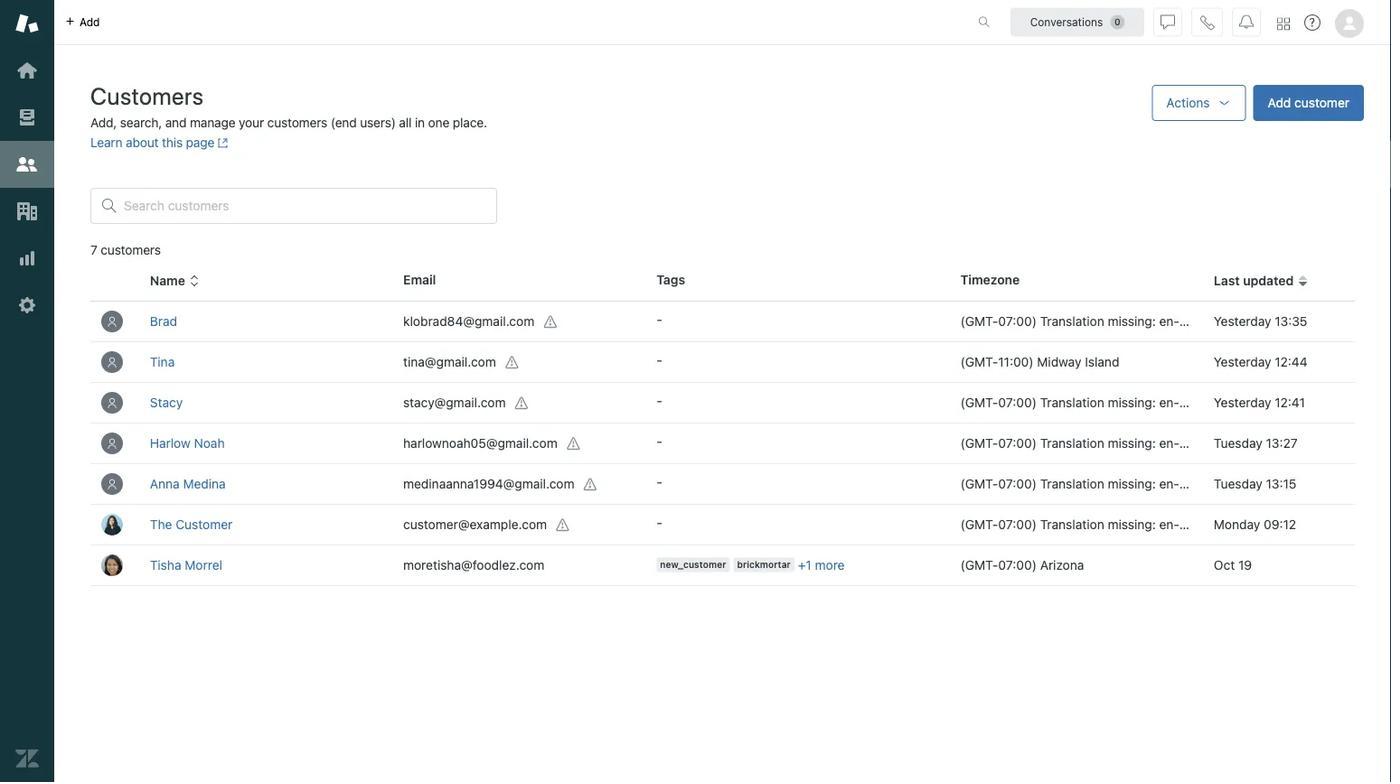 Task type: describe. For each thing, give the bounding box(es) containing it.
(gmt-07:00) translation missing: en-us-x-1.txt.timezone.america_los_ang for yesterday 13:35
[[961, 314, 1391, 329]]

x- for yesterday 12:41
[[1202, 395, 1214, 410]]

translation for yesterday 12:41
[[1040, 395, 1104, 410]]

reporting image
[[15, 247, 39, 270]]

harlow
[[150, 436, 191, 451]]

views image
[[15, 106, 39, 129]]

07:00) for yesterday 12:41
[[998, 395, 1037, 410]]

add
[[1268, 95, 1291, 110]]

us- for monday 09:12
[[1180, 518, 1202, 532]]

organizations image
[[15, 200, 39, 223]]

Search customers field
[[124, 198, 485, 214]]

manage
[[190, 115, 236, 130]]

brad
[[150, 314, 177, 329]]

oct
[[1214, 558, 1235, 573]]

0 horizontal spatial customers
[[101, 243, 161, 258]]

name
[[150, 274, 185, 288]]

stacy link
[[150, 395, 183, 410]]

unverified email image for stacy@gmail.com
[[515, 397, 529, 411]]

add,
[[90, 115, 117, 130]]

the customer link
[[150, 518, 233, 532]]

tuesday for tuesday 13:27
[[1214, 436, 1263, 451]]

customers add, search, and manage your customers (end users) all in one place.
[[90, 82, 487, 130]]

(gmt-07:00) translation missing: en-us-x-1.txt.timezone.america_los_ang for tuesday 13:27
[[961, 436, 1391, 451]]

learn
[[90, 135, 122, 150]]

midway
[[1037, 355, 1082, 370]]

+1
[[798, 558, 812, 572]]

07:00) for yesterday 13:35
[[998, 314, 1037, 329]]

medinaanna1994@gmail.com
[[403, 476, 575, 491]]

(gmt-07:00) translation missing: en-us-x-1.txt.timezone.america_los_ang for monday 09:12
[[961, 518, 1391, 532]]

yesterday 13:35
[[1214, 314, 1307, 329]]

zendesk products image
[[1277, 18, 1290, 30]]

morrel
[[185, 558, 222, 573]]

translation for yesterday 13:35
[[1040, 314, 1104, 329]]

(gmt- for yesterday 12:41
[[961, 395, 998, 410]]

09:12
[[1264, 518, 1296, 532]]

actions button
[[1152, 85, 1246, 121]]

19
[[1238, 558, 1252, 573]]

11:00)
[[998, 355, 1034, 370]]

x- for tuesday 13:15
[[1202, 477, 1214, 492]]

en- for tuesday 13:27
[[1159, 436, 1180, 451]]

brickmortar
[[737, 560, 791, 570]]

page
[[186, 135, 214, 150]]

island
[[1085, 355, 1120, 370]]

arizona
[[1040, 558, 1084, 573]]

unverified email image for medinaanna1994@gmail.com
[[584, 478, 598, 492]]

last updated button
[[1214, 273, 1308, 289]]

1.txt.timezone.america_los_ang for yesterday 12:41
[[1214, 395, 1391, 410]]

updated
[[1243, 274, 1294, 288]]

one
[[428, 115, 449, 130]]

(gmt-11:00) midway island
[[961, 355, 1120, 370]]

the
[[150, 518, 172, 532]]

(gmt- for yesterday 13:35
[[961, 314, 998, 329]]

- for harlownoah05@gmail.com
[[657, 434, 662, 449]]

get help image
[[1304, 14, 1321, 31]]

us- for tuesday 13:27
[[1180, 436, 1202, 451]]

anna medina link
[[150, 477, 226, 492]]

+1 more button
[[798, 557, 845, 573]]

your
[[239, 115, 264, 130]]

harlow noah
[[150, 436, 225, 451]]

add customer
[[1268, 95, 1350, 110]]

en- for yesterday 12:41
[[1159, 395, 1180, 410]]

monday 09:12
[[1214, 518, 1296, 532]]

07:00) for oct 19
[[998, 558, 1037, 573]]

the customer
[[150, 518, 233, 532]]

12:41
[[1275, 395, 1305, 410]]

yesterday 12:41
[[1214, 395, 1305, 410]]

- for stacy@gmail.com
[[657, 394, 662, 409]]

unverified email image for harlownoah05@gmail.com
[[567, 437, 581, 452]]

- for klobrad84@gmail.com
[[657, 312, 662, 327]]

stacy@gmail.com
[[403, 395, 506, 410]]

en- for tuesday 13:15
[[1159, 477, 1180, 492]]

missing: for tuesday 13:15
[[1108, 477, 1156, 492]]

missing: for tuesday 13:27
[[1108, 436, 1156, 451]]

tisha
[[150, 558, 181, 573]]

missing: for yesterday 13:35
[[1108, 314, 1156, 329]]

email
[[403, 273, 436, 287]]

yesterday for yesterday 12:44
[[1214, 355, 1271, 370]]

noah
[[194, 436, 225, 451]]

us- for yesterday 12:41
[[1180, 395, 1202, 410]]

add button
[[54, 0, 111, 44]]

tina
[[150, 355, 175, 370]]

1.txt.timezone.america_los_ang for tuesday 13:15
[[1214, 477, 1391, 492]]

tina link
[[150, 355, 175, 370]]

unverified email image for klobrad84@gmail.com
[[544, 315, 558, 330]]

en- for monday 09:12
[[1159, 518, 1180, 532]]

unverified email image for customer@example.com
[[556, 519, 571, 533]]

all
[[399, 115, 412, 130]]

oct 19
[[1214, 558, 1252, 573]]

yesterday 12:44
[[1214, 355, 1308, 370]]

07:00) for monday 09:12
[[998, 518, 1037, 532]]

brickmortar +1 more
[[737, 558, 845, 572]]

this
[[162, 135, 183, 150]]

harlow noah link
[[150, 436, 225, 451]]

and
[[165, 115, 187, 130]]

tuesday 13:15
[[1214, 477, 1297, 492]]

last updated
[[1214, 274, 1294, 288]]

anna
[[150, 477, 180, 492]]

13:15
[[1266, 477, 1297, 492]]

brad link
[[150, 314, 177, 329]]

missing: for monday 09:12
[[1108, 518, 1156, 532]]

(gmt- for monday 09:12
[[961, 518, 998, 532]]

monday
[[1214, 518, 1260, 532]]

customers
[[90, 82, 204, 109]]

customers image
[[15, 153, 39, 176]]

main element
[[0, 0, 54, 783]]



Task type: vqa. For each thing, say whether or not it's contained in the screenshot.
Unverified email icon to the left
yes



Task type: locate. For each thing, give the bounding box(es) containing it.
new_customer
[[660, 560, 726, 570]]

3 - from the top
[[657, 394, 662, 409]]

1 missing: from the top
[[1108, 314, 1156, 329]]

2 vertical spatial yesterday
[[1214, 395, 1271, 410]]

button displays agent's chat status as invisible. image
[[1161, 15, 1175, 29]]

7
[[90, 243, 97, 258]]

(gmt-07:00) arizona
[[961, 558, 1084, 573]]

x- up the oct
[[1202, 518, 1214, 532]]

5 en- from the top
[[1159, 518, 1180, 532]]

us-
[[1180, 314, 1202, 329], [1180, 395, 1202, 410], [1180, 436, 1202, 451], [1180, 477, 1202, 492], [1180, 518, 1202, 532]]

1 horizontal spatial unverified email image
[[567, 437, 581, 452]]

7 customers
[[90, 243, 161, 258]]

1 translation from the top
[[1040, 314, 1104, 329]]

learn about this page
[[90, 135, 214, 150]]

2 1.txt.timezone.america_los_ang from the top
[[1214, 395, 1391, 410]]

tisha morrel link
[[150, 558, 222, 573]]

customers inside customers add, search, and manage your customers (end users) all in one place.
[[267, 115, 327, 130]]

x- for monday 09:12
[[1202, 518, 1214, 532]]

3 yesterday from the top
[[1214, 395, 1271, 410]]

(gmt-
[[961, 314, 998, 329], [961, 355, 998, 370], [961, 395, 998, 410], [961, 436, 998, 451], [961, 477, 998, 492], [961, 518, 998, 532], [961, 558, 998, 573]]

4 us- from the top
[[1180, 477, 1202, 492]]

1 us- from the top
[[1180, 314, 1202, 329]]

en- for yesterday 13:35
[[1159, 314, 1180, 329]]

stacy
[[150, 395, 183, 410]]

last
[[1214, 274, 1240, 288]]

5 missing: from the top
[[1108, 518, 1156, 532]]

en-
[[1159, 314, 1180, 329], [1159, 395, 1180, 410], [1159, 436, 1180, 451], [1159, 477, 1180, 492], [1159, 518, 1180, 532]]

3 07:00) from the top
[[998, 436, 1037, 451]]

5 translation from the top
[[1040, 518, 1104, 532]]

1 07:00) from the top
[[998, 314, 1037, 329]]

tuesday for tuesday 13:15
[[1214, 477, 1263, 492]]

unverified email image
[[515, 397, 529, 411], [567, 437, 581, 452]]

x- up tuesday 13:15
[[1202, 436, 1214, 451]]

users)
[[360, 115, 396, 130]]

(opens in a new tab) image
[[214, 138, 228, 148]]

yesterday for yesterday 12:41
[[1214, 395, 1271, 410]]

tuesday 13:27
[[1214, 436, 1298, 451]]

3 en- from the top
[[1159, 436, 1180, 451]]

translation for tuesday 13:27
[[1040, 436, 1104, 451]]

0 horizontal spatial unverified email image
[[515, 397, 529, 411]]

zendesk image
[[15, 748, 39, 771]]

2 (gmt-07:00) translation missing: en-us-x-1.txt.timezone.america_los_ang from the top
[[961, 395, 1391, 410]]

5 x- from the top
[[1202, 518, 1214, 532]]

tisha morrel
[[150, 558, 222, 573]]

1 tuesday from the top
[[1214, 436, 1263, 451]]

1 x- from the top
[[1202, 314, 1214, 329]]

translation for monday 09:12
[[1040, 518, 1104, 532]]

1 1.txt.timezone.america_los_ang from the top
[[1214, 314, 1391, 329]]

yesterday down "last updated"
[[1214, 314, 1271, 329]]

about
[[126, 135, 159, 150]]

yesterday for yesterday 13:35
[[1214, 314, 1271, 329]]

5 (gmt- from the top
[[961, 477, 998, 492]]

place.
[[453, 115, 487, 130]]

12:44
[[1275, 355, 1308, 370]]

1.txt.timezone.america_los_ang down 12:44
[[1214, 395, 1391, 410]]

1.txt.timezone.america_los_ang down 13:27
[[1214, 477, 1391, 492]]

1 - from the top
[[657, 312, 662, 327]]

4 07:00) from the top
[[998, 477, 1037, 492]]

13:27
[[1266, 436, 1298, 451]]

notifications image
[[1239, 15, 1254, 29]]

2 missing: from the top
[[1108, 395, 1156, 410]]

yesterday
[[1214, 314, 1271, 329], [1214, 355, 1271, 370], [1214, 395, 1271, 410]]

2 us- from the top
[[1180, 395, 1202, 410]]

4 translation from the top
[[1040, 477, 1104, 492]]

customers right "your"
[[267, 115, 327, 130]]

5 us- from the top
[[1180, 518, 1202, 532]]

zendesk support image
[[15, 12, 39, 35]]

- for medinaanna1994@gmail.com
[[657, 475, 662, 490]]

2 (gmt- from the top
[[961, 355, 998, 370]]

4 en- from the top
[[1159, 477, 1180, 492]]

(gmt-07:00) translation missing: en-us-x-1.txt.timezone.america_los_ang up monday
[[961, 477, 1391, 492]]

medina
[[183, 477, 226, 492]]

(gmt- for tuesday 13:27
[[961, 436, 998, 451]]

admin image
[[15, 294, 39, 317]]

x- down last
[[1202, 314, 1214, 329]]

1.txt.timezone.america_los_ang for yesterday 13:35
[[1214, 314, 1391, 329]]

tina@gmail.com
[[403, 354, 496, 369]]

1 vertical spatial unverified email image
[[567, 437, 581, 452]]

missing:
[[1108, 314, 1156, 329], [1108, 395, 1156, 410], [1108, 436, 1156, 451], [1108, 477, 1156, 492], [1108, 518, 1156, 532]]

1.txt.timezone.america_los_ang
[[1214, 314, 1391, 329], [1214, 395, 1391, 410], [1214, 436, 1391, 451], [1214, 477, 1391, 492], [1214, 518, 1391, 532]]

customer
[[176, 518, 233, 532]]

5 1.txt.timezone.america_los_ang from the top
[[1214, 518, 1391, 532]]

1 (gmt-07:00) translation missing: en-us-x-1.txt.timezone.america_los_ang from the top
[[961, 314, 1391, 329]]

timezone
[[961, 273, 1020, 287]]

us- for tuesday 13:15
[[1180, 477, 1202, 492]]

x- for yesterday 13:35
[[1202, 314, 1214, 329]]

customers right 7
[[101, 243, 161, 258]]

x- up the tuesday 13:27
[[1202, 395, 1214, 410]]

customer
[[1295, 95, 1350, 110]]

actions
[[1166, 95, 1210, 110]]

1.txt.timezone.america_los_ang down 13:15
[[1214, 518, 1391, 532]]

(gmt- for tuesday 13:15
[[961, 477, 998, 492]]

5 07:00) from the top
[[998, 518, 1037, 532]]

more
[[815, 558, 845, 572]]

6 (gmt- from the top
[[961, 518, 998, 532]]

x- for tuesday 13:27
[[1202, 436, 1214, 451]]

1 horizontal spatial customers
[[267, 115, 327, 130]]

name button
[[150, 273, 200, 289]]

6 - from the top
[[657, 516, 662, 531]]

1 en- from the top
[[1159, 314, 1180, 329]]

1 yesterday from the top
[[1214, 314, 1271, 329]]

4 (gmt- from the top
[[961, 436, 998, 451]]

customer@example.com
[[403, 517, 547, 532]]

in
[[415, 115, 425, 130]]

5 (gmt-07:00) translation missing: en-us-x-1.txt.timezone.america_los_ang from the top
[[961, 518, 1391, 532]]

1 vertical spatial tuesday
[[1214, 477, 1263, 492]]

07:00)
[[998, 314, 1037, 329], [998, 395, 1037, 410], [998, 436, 1037, 451], [998, 477, 1037, 492], [998, 518, 1037, 532], [998, 558, 1037, 573]]

1.txt.timezone.america_los_ang for monday 09:12
[[1214, 518, 1391, 532]]

- for customer@example.com
[[657, 516, 662, 531]]

2 tuesday from the top
[[1214, 477, 1263, 492]]

search,
[[120, 115, 162, 130]]

translation for tuesday 13:15
[[1040, 477, 1104, 492]]

0 vertical spatial customers
[[267, 115, 327, 130]]

(gmt-07:00) translation missing: en-us-x-1.txt.timezone.america_los_ang for yesterday 12:41
[[961, 395, 1391, 410]]

unverified email image for tina@gmail.com
[[505, 356, 520, 370]]

get started image
[[15, 59, 39, 82]]

- for tina@gmail.com
[[657, 353, 662, 368]]

4 missing: from the top
[[1108, 477, 1156, 492]]

13:35
[[1275, 314, 1307, 329]]

2 07:00) from the top
[[998, 395, 1037, 410]]

1 vertical spatial yesterday
[[1214, 355, 1271, 370]]

klobrad84@gmail.com
[[403, 314, 535, 328]]

unverified email image
[[544, 315, 558, 330], [505, 356, 520, 370], [584, 478, 598, 492], [556, 519, 571, 533]]

x-
[[1202, 314, 1214, 329], [1202, 395, 1214, 410], [1202, 436, 1214, 451], [1202, 477, 1214, 492], [1202, 518, 1214, 532]]

6 07:00) from the top
[[998, 558, 1037, 573]]

(end
[[331, 115, 357, 130]]

us- left yesterday 13:35
[[1180, 314, 1202, 329]]

add
[[80, 16, 100, 28]]

harlownoah05@gmail.com
[[403, 436, 558, 450]]

yesterday up the tuesday 13:27
[[1214, 395, 1271, 410]]

anna medina
[[150, 477, 226, 492]]

us- left tuesday 13:15
[[1180, 477, 1202, 492]]

1.txt.timezone.america_los_ang for tuesday 13:27
[[1214, 436, 1391, 451]]

3 missing: from the top
[[1108, 436, 1156, 451]]

us- left the tuesday 13:27
[[1180, 436, 1202, 451]]

0 vertical spatial tuesday
[[1214, 436, 1263, 451]]

07:00) for tuesday 13:27
[[998, 436, 1037, 451]]

0 vertical spatial yesterday
[[1214, 314, 1271, 329]]

tuesday up monday
[[1214, 477, 1263, 492]]

customers
[[267, 115, 327, 130], [101, 243, 161, 258]]

(gmt-07:00) translation missing: en-us-x-1.txt.timezone.america_los_ang up tuesday 13:15
[[961, 436, 1391, 451]]

translation
[[1040, 314, 1104, 329], [1040, 395, 1104, 410], [1040, 436, 1104, 451], [1040, 477, 1104, 492], [1040, 518, 1104, 532]]

1 (gmt- from the top
[[961, 314, 998, 329]]

-
[[657, 312, 662, 327], [657, 353, 662, 368], [657, 394, 662, 409], [657, 434, 662, 449], [657, 475, 662, 490], [657, 516, 662, 531]]

add customer button
[[1253, 85, 1364, 121]]

learn about this page link
[[90, 135, 228, 150]]

7 (gmt- from the top
[[961, 558, 998, 573]]

0 vertical spatial unverified email image
[[515, 397, 529, 411]]

07:00) for tuesday 13:15
[[998, 477, 1037, 492]]

(gmt-07:00) translation missing: en-us-x-1.txt.timezone.america_los_ang down last
[[961, 314, 1391, 329]]

(gmt-07:00) translation missing: en-us-x-1.txt.timezone.america_los_ang for tuesday 13:15
[[961, 477, 1391, 492]]

us- left yesterday 12:41
[[1180, 395, 1202, 410]]

1 vertical spatial customers
[[101, 243, 161, 258]]

yesterday up yesterday 12:41
[[1214, 355, 1271, 370]]

4 (gmt-07:00) translation missing: en-us-x-1.txt.timezone.america_los_ang from the top
[[961, 477, 1391, 492]]

moretisha@foodlez.com
[[403, 558, 544, 573]]

1.txt.timezone.america_los_ang down the 12:41
[[1214, 436, 1391, 451]]

(gmt-07:00) translation missing: en-us-x-1.txt.timezone.america_los_ang down island
[[961, 395, 1391, 410]]

2 translation from the top
[[1040, 395, 1104, 410]]

us- left monday
[[1180, 518, 1202, 532]]

3 translation from the top
[[1040, 436, 1104, 451]]

tuesday left 13:27
[[1214, 436, 1263, 451]]

4 x- from the top
[[1202, 477, 1214, 492]]

2 yesterday from the top
[[1214, 355, 1271, 370]]

4 1.txt.timezone.america_los_ang from the top
[[1214, 477, 1391, 492]]

3 (gmt- from the top
[[961, 395, 998, 410]]

2 x- from the top
[[1202, 395, 1214, 410]]

2 en- from the top
[[1159, 395, 1180, 410]]

5 - from the top
[[657, 475, 662, 490]]

conversations
[[1030, 16, 1103, 28]]

tuesday
[[1214, 436, 1263, 451], [1214, 477, 1263, 492]]

(gmt- for oct 19
[[961, 558, 998, 573]]

3 x- from the top
[[1202, 436, 1214, 451]]

3 (gmt-07:00) translation missing: en-us-x-1.txt.timezone.america_los_ang from the top
[[961, 436, 1391, 451]]

conversations button
[[1011, 8, 1144, 37]]

missing: for yesterday 12:41
[[1108, 395, 1156, 410]]

4 - from the top
[[657, 434, 662, 449]]

1.txt.timezone.america_los_ang up 12:44
[[1214, 314, 1391, 329]]

us- for yesterday 13:35
[[1180, 314, 1202, 329]]

2 - from the top
[[657, 353, 662, 368]]

tags
[[657, 273, 685, 287]]

3 1.txt.timezone.america_los_ang from the top
[[1214, 436, 1391, 451]]

x- up monday
[[1202, 477, 1214, 492]]

(gmt- for yesterday 12:44
[[961, 355, 998, 370]]

3 us- from the top
[[1180, 436, 1202, 451]]

(gmt-07:00) translation missing: en-us-x-1.txt.timezone.america_los_ang up the oct
[[961, 518, 1391, 532]]



